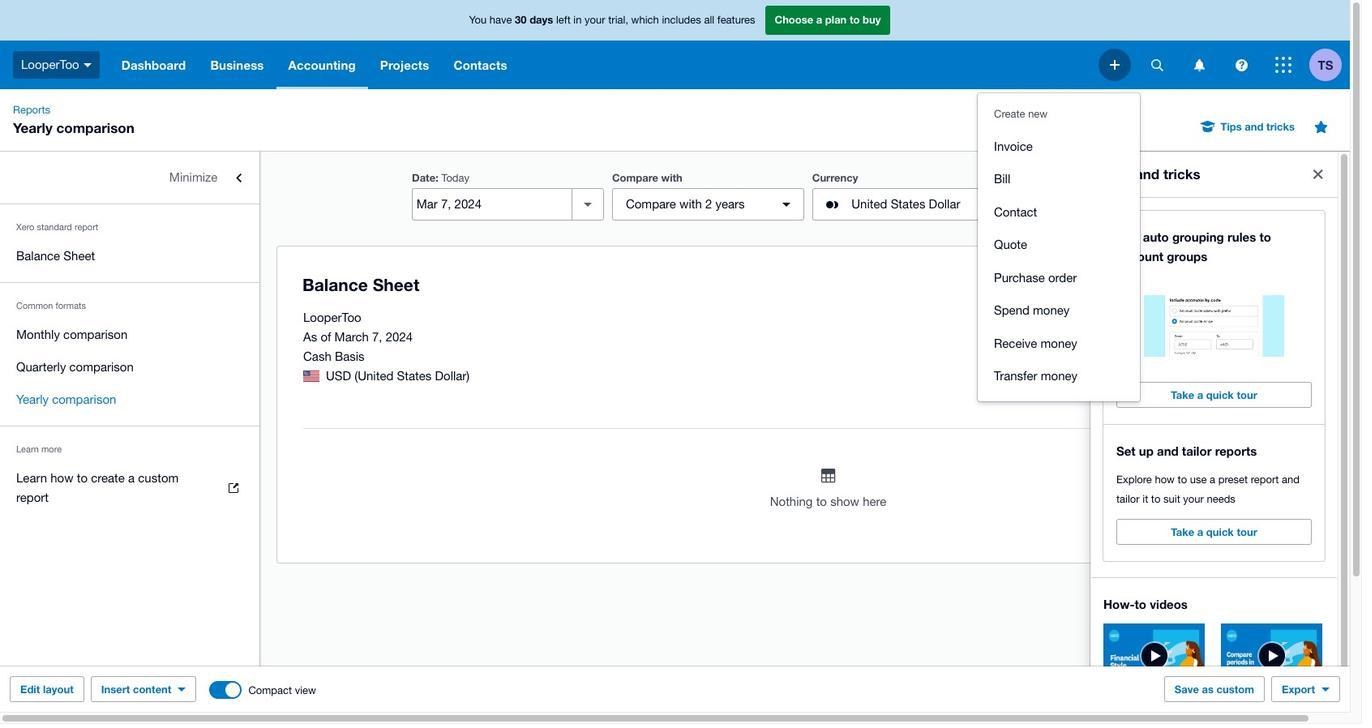 Task type: vqa. For each thing, say whether or not it's contained in the screenshot.
by within the popup button
no



Task type: locate. For each thing, give the bounding box(es) containing it.
choose for choose a plan to buy
[[775, 13, 814, 26]]

money inside "spend money" link
[[1033, 303, 1070, 317]]

in inside 'you have 30 days left in your trial, which includes all features'
[[574, 14, 582, 26]]

tips and tricks inside button
[[1221, 120, 1295, 133]]

1 vertical spatial in
[[1310, 705, 1319, 718]]

1 vertical spatial tour
[[1237, 526, 1258, 539]]

1 horizontal spatial in
[[1310, 705, 1319, 718]]

choose right as
[[1222, 692, 1260, 705]]

take down suit at right bottom
[[1172, 526, 1195, 539]]

0 vertical spatial learn
[[16, 445, 39, 454]]

svg image
[[1276, 57, 1292, 73], [1151, 59, 1164, 71], [1194, 59, 1205, 71], [1236, 59, 1248, 71], [83, 63, 91, 67]]

7, for mar 7, 2024
[[1115, 407, 1124, 419]]

custom right the create
[[138, 471, 179, 485]]

1 vertical spatial custom
[[1217, 683, 1255, 696]]

your inside 'you have 30 days left in your trial, which includes all features'
[[585, 14, 606, 26]]

you
[[469, 14, 487, 26]]

0 horizontal spatial loopertoo
[[21, 57, 79, 71]]

you have 30 days left in your trial, which includes all features
[[469, 13, 756, 26]]

7, up set at the right bottom
[[1115, 407, 1124, 419]]

take a quick tour button up set up and tailor reports
[[1117, 382, 1312, 408]]

1 vertical spatial take a quick tour
[[1172, 526, 1258, 539]]

and right dates
[[1294, 692, 1313, 705]]

compare for compare with 2 years
[[627, 197, 677, 211]]

reports left style
[[1104, 705, 1140, 718]]

nothing
[[771, 495, 814, 509]]

contacts
[[454, 58, 507, 72]]

how inside learn how to create a custom report
[[50, 471, 73, 485]]

banner containing ts
[[0, 0, 1351, 401]]

1 vertical spatial tailor
[[1117, 493, 1140, 505]]

2 vertical spatial money
[[1041, 369, 1078, 383]]

mar left 2022
[[1288, 407, 1307, 419]]

2024 inside loopertoo as of march 7, 2024 cash basis
[[386, 330, 413, 344]]

tips
[[1221, 120, 1242, 133], [1104, 165, 1132, 183]]

as
[[1203, 683, 1214, 696]]

report inside learn how to create a custom report
[[16, 491, 49, 505]]

1 vertical spatial with
[[680, 197, 703, 211]]

reports inside 'choose dates and compare periods in xero reports'
[[1248, 718, 1284, 724]]

to left show
[[817, 495, 828, 509]]

money down the purchase order link
[[1033, 303, 1070, 317]]

0 vertical spatial custom
[[138, 471, 179, 485]]

order
[[1049, 271, 1077, 284]]

your inside "explore how to use a preset report and tailor it to suit your needs"
[[1184, 493, 1204, 505]]

left
[[556, 14, 571, 26]]

transfer money link
[[978, 360, 1140, 393]]

0 vertical spatial loopertoo
[[21, 57, 79, 71]]

1 horizontal spatial mar
[[1191, 407, 1209, 419]]

reports up preset on the right
[[1216, 444, 1258, 458]]

custom up compare on the right of the page
[[1217, 683, 1255, 696]]

7, right march
[[372, 330, 382, 344]]

1 vertical spatial loopertoo
[[303, 311, 362, 324]]

receive
[[994, 336, 1038, 350]]

1 vertical spatial tips and tricks
[[1104, 165, 1201, 183]]

report for explore how to use a preset report and tailor it to suit your needs
[[1251, 474, 1279, 486]]

today
[[442, 172, 470, 184]]

0 horizontal spatial states
[[397, 369, 432, 383]]

take a quick tour button
[[1117, 382, 1312, 408], [1117, 519, 1312, 545]]

money down receive money link
[[1041, 369, 1078, 383]]

2 quick from the top
[[1207, 526, 1234, 539]]

0 vertical spatial compare
[[613, 171, 659, 184]]

compact view
[[249, 684, 316, 696]]

7, left 2022
[[1310, 407, 1319, 419]]

money inside transfer money link
[[1041, 369, 1078, 383]]

1 horizontal spatial report
[[75, 222, 98, 232]]

states for (united
[[397, 369, 432, 383]]

report output element
[[303, 399, 1355, 543]]

spend money link
[[978, 294, 1140, 327]]

how inside "explore how to use a preset report and tailor it to suit your needs"
[[1155, 474, 1175, 486]]

0 vertical spatial with
[[662, 171, 683, 184]]

loopertoo inside loopertoo as of march 7, 2024 cash basis
[[303, 311, 362, 324]]

compare
[[613, 171, 659, 184], [627, 197, 677, 211]]

to
[[850, 13, 860, 26], [1260, 230, 1272, 244], [77, 471, 88, 485], [1178, 474, 1188, 486], [1152, 493, 1161, 505], [817, 495, 828, 509], [1135, 597, 1147, 612]]

1 vertical spatial take a quick tour button
[[1117, 519, 1312, 545]]

with up compare with 2 years
[[662, 171, 683, 184]]

2022
[[1321, 407, 1345, 419]]

comparison for quarterly comparison
[[69, 360, 134, 374]]

2 learn from the top
[[16, 471, 47, 485]]

2 take from the top
[[1172, 526, 1195, 539]]

comparison inside the 'monthly comparison' link
[[63, 328, 128, 341]]

dashboard link
[[109, 41, 198, 89]]

0 horizontal spatial mar
[[1094, 407, 1112, 419]]

accounting button
[[276, 41, 368, 89]]

1 horizontal spatial states
[[891, 197, 926, 211]]

comparison
[[56, 119, 134, 136], [63, 328, 128, 341], [69, 360, 134, 374], [52, 393, 116, 406]]

dates
[[1263, 692, 1291, 705]]

tips inside tips and tricks button
[[1221, 120, 1242, 133]]

0 vertical spatial tricks
[[1267, 120, 1295, 133]]

take a quick tour button down needs
[[1117, 519, 1312, 545]]

0 vertical spatial money
[[1033, 303, 1070, 317]]

yearly down quarterly
[[16, 393, 49, 406]]

how for learn
[[50, 471, 73, 485]]

videos
[[1150, 597, 1188, 612]]

a right use at the bottom of the page
[[1210, 474, 1216, 486]]

your down use at the bottom of the page
[[1184, 493, 1204, 505]]

accounting
[[288, 58, 356, 72]]

2 horizontal spatial mar
[[1288, 407, 1307, 419]]

new
[[1029, 108, 1048, 120]]

custom inside button
[[1217, 683, 1255, 696]]

choose left plan
[[775, 13, 814, 26]]

comparison for monthly comparison
[[63, 328, 128, 341]]

loopertoo for loopertoo as of march 7, 2024 cash basis
[[303, 311, 362, 324]]

your
[[585, 14, 606, 26], [1184, 493, 1204, 505]]

minimize button
[[0, 161, 260, 194]]

1 horizontal spatial tricks
[[1267, 120, 1295, 133]]

2024 up up
[[1127, 407, 1150, 419]]

comparison up minimize button
[[56, 119, 134, 136]]

loopertoo up reports
[[21, 57, 79, 71]]

1 horizontal spatial choose
[[1222, 692, 1260, 705]]

money
[[1033, 303, 1070, 317], [1041, 336, 1078, 350], [1041, 369, 1078, 383]]

2 take a quick tour button from the top
[[1117, 519, 1312, 545]]

states inside currency united states dollar
[[891, 197, 926, 211]]

1 vertical spatial choose
[[1222, 692, 1260, 705]]

in for left
[[574, 14, 582, 26]]

2 mar from the left
[[1191, 407, 1209, 419]]

1 horizontal spatial tailor
[[1183, 444, 1212, 458]]

0 horizontal spatial 2024
[[386, 330, 413, 344]]

a right the create
[[128, 471, 135, 485]]

1 take a quick tour button from the top
[[1117, 382, 1312, 408]]

financial style reports button
[[1104, 624, 1205, 718]]

and right preset on the right
[[1282, 474, 1300, 486]]

1 horizontal spatial your
[[1184, 493, 1204, 505]]

receive money
[[994, 336, 1078, 350]]

reports
[[13, 104, 50, 116]]

0 horizontal spatial tricks
[[1164, 165, 1201, 183]]

report right preset on the right
[[1251, 474, 1279, 486]]

a inside "explore how to use a preset report and tailor it to suit your needs"
[[1210, 474, 1216, 486]]

tips and tricks left remove from favorites image
[[1221, 120, 1295, 133]]

1 horizontal spatial how
[[1155, 474, 1175, 486]]

tricks left remove from favorites image
[[1267, 120, 1295, 133]]

quick down needs
[[1207, 526, 1234, 539]]

1 take a quick tour from the top
[[1172, 389, 1258, 402]]

tricks up update
[[1164, 165, 1201, 183]]

1 vertical spatial states
[[397, 369, 432, 383]]

to left use at the bottom of the page
[[1178, 474, 1188, 486]]

business
[[210, 58, 264, 72]]

how
[[50, 471, 73, 485], [1155, 474, 1175, 486]]

in inside 'choose dates and compare periods in xero reports'
[[1310, 705, 1319, 718]]

1 vertical spatial tips
[[1104, 165, 1132, 183]]

1 horizontal spatial tips
[[1221, 120, 1242, 133]]

yearly comparison
[[16, 393, 116, 406]]

0 horizontal spatial custom
[[138, 471, 179, 485]]

states left dollar
[[891, 197, 926, 211]]

money inside receive money link
[[1041, 336, 1078, 350]]

in right left at the top left
[[574, 14, 582, 26]]

tailor left it
[[1117, 493, 1140, 505]]

0 vertical spatial in
[[574, 14, 582, 26]]

yearly down reports link
[[13, 119, 53, 136]]

groups
[[1167, 249, 1208, 264]]

create new group
[[978, 122, 1140, 401]]

choose
[[775, 13, 814, 26], [1222, 692, 1260, 705]]

all
[[704, 14, 715, 26]]

projects button
[[368, 41, 442, 89]]

1 vertical spatial money
[[1041, 336, 1078, 350]]

loopertoo up of
[[303, 311, 362, 324]]

list box containing invoice
[[978, 93, 1140, 401]]

1 vertical spatial 2024
[[1127, 407, 1150, 419]]

loopertoo inside popup button
[[21, 57, 79, 71]]

2 tour from the top
[[1237, 526, 1258, 539]]

take a quick tour up mar 7, 2023
[[1172, 389, 1258, 402]]

tour for add auto grouping rules to account groups
[[1237, 389, 1258, 402]]

with left 2
[[680, 197, 703, 211]]

1 tour from the top
[[1237, 389, 1258, 402]]

report inside "explore how to use a preset report and tailor it to suit your needs"
[[1251, 474, 1279, 486]]

a
[[817, 13, 823, 26], [1198, 389, 1204, 402], [128, 471, 135, 485], [1210, 474, 1216, 486], [1198, 526, 1204, 539]]

to left the create
[[77, 471, 88, 485]]

1 horizontal spatial xero
[[1222, 718, 1245, 724]]

to inside add auto grouping rules to account groups
[[1260, 230, 1272, 244]]

1 horizontal spatial 2024
[[1127, 407, 1150, 419]]

take a quick tour down needs
[[1172, 526, 1258, 539]]

1 vertical spatial tricks
[[1164, 165, 1201, 183]]

and
[[1245, 120, 1264, 133], [1136, 165, 1160, 183], [1158, 444, 1179, 458], [1282, 474, 1300, 486], [1294, 692, 1313, 705]]

quick for set up and tailor reports
[[1207, 526, 1234, 539]]

0 vertical spatial 2024
[[386, 330, 413, 344]]

common formats
[[16, 301, 86, 311]]

plan
[[826, 13, 847, 26]]

7, left 2023
[[1212, 407, 1221, 419]]

1 horizontal spatial custom
[[1217, 683, 1255, 696]]

receive money link
[[978, 327, 1140, 360]]

0 vertical spatial yearly
[[13, 119, 53, 136]]

set
[[1117, 444, 1136, 458]]

to right rules
[[1260, 230, 1272, 244]]

and inside "explore how to use a preset report and tailor it to suit your needs"
[[1282, 474, 1300, 486]]

compare up compare with 2 years
[[613, 171, 659, 184]]

take up mar 7, 2023
[[1172, 389, 1195, 402]]

1 learn from the top
[[16, 445, 39, 454]]

0 horizontal spatial choose
[[775, 13, 814, 26]]

list of convenience dates image
[[572, 188, 605, 221]]

how up suit at right bottom
[[1155, 474, 1175, 486]]

1 take from the top
[[1172, 389, 1195, 402]]

in down export popup button
[[1310, 705, 1319, 718]]

1 vertical spatial xero
[[1222, 718, 1245, 724]]

1 mar from the left
[[1094, 407, 1112, 419]]

comparison down formats
[[63, 328, 128, 341]]

quick up mar 7, 2023
[[1207, 389, 1234, 402]]

tailor up use at the bottom of the page
[[1183, 444, 1212, 458]]

take a quick tour
[[1172, 389, 1258, 402], [1172, 526, 1258, 539]]

0 vertical spatial choose
[[775, 13, 814, 26]]

states left dollar)
[[397, 369, 432, 383]]

learn down learn more
[[16, 471, 47, 485]]

common
[[16, 301, 53, 311]]

0 horizontal spatial report
[[16, 491, 49, 505]]

0 horizontal spatial tips
[[1104, 165, 1132, 183]]

and inside 'choose dates and compare periods in xero reports'
[[1294, 692, 1313, 705]]

in for periods
[[1310, 705, 1319, 718]]

take a quick tour button for add auto grouping rules to account groups
[[1117, 382, 1312, 408]]

3 mar from the left
[[1288, 407, 1307, 419]]

1 vertical spatial yearly
[[16, 393, 49, 406]]

0 horizontal spatial how
[[50, 471, 73, 485]]

learn inside learn how to create a custom report
[[16, 471, 47, 485]]

banner
[[0, 0, 1351, 401]]

loopertoo
[[21, 57, 79, 71], [303, 311, 362, 324]]

1 vertical spatial learn
[[16, 471, 47, 485]]

2024 up usd (united states dollar)
[[386, 330, 413, 344]]

with for compare with
[[662, 171, 683, 184]]

list box
[[978, 93, 1140, 401]]

0 vertical spatial take
[[1172, 389, 1195, 402]]

xero standard report
[[16, 222, 98, 232]]

tailor inside "explore how to use a preset report and tailor it to suit your needs"
[[1117, 493, 1140, 505]]

compare down compare with
[[627, 197, 677, 211]]

comparison down quarterly comparison
[[52, 393, 116, 406]]

0 horizontal spatial tailor
[[1117, 493, 1140, 505]]

2 take a quick tour from the top
[[1172, 526, 1258, 539]]

custom
[[138, 471, 179, 485], [1217, 683, 1255, 696]]

report down learn more
[[16, 491, 49, 505]]

0 vertical spatial tour
[[1237, 389, 1258, 402]]

learn left more
[[16, 445, 39, 454]]

comparison down the 'monthly comparison' link
[[69, 360, 134, 374]]

mar down transfer money link
[[1094, 407, 1112, 419]]

choose dates and compare periods in xero reports
[[1222, 692, 1319, 724]]

tour up 2023
[[1237, 389, 1258, 402]]

0 vertical spatial tips and tricks
[[1221, 120, 1295, 133]]

with for compare with 2 years
[[680, 197, 703, 211]]

xero left 'standard' at the left
[[16, 222, 34, 232]]

learn how to create a custom report link
[[0, 462, 260, 514]]

2 horizontal spatial report
[[1251, 474, 1279, 486]]

report up sheet
[[75, 222, 98, 232]]

create new
[[994, 108, 1048, 120]]

choose inside 'choose dates and compare periods in xero reports'
[[1222, 692, 1260, 705]]

financial
[[1104, 692, 1149, 705]]

states
[[891, 197, 926, 211], [397, 369, 432, 383]]

1 horizontal spatial loopertoo
[[303, 311, 362, 324]]

tour down preset on the right
[[1237, 526, 1258, 539]]

invoice
[[994, 139, 1033, 153]]

0 vertical spatial report
[[75, 222, 98, 232]]

report help panel close image
[[1303, 158, 1335, 191]]

0 horizontal spatial tips and tricks
[[1104, 165, 1201, 183]]

purchase
[[994, 271, 1045, 284]]

comparison inside yearly comparison link
[[52, 393, 116, 406]]

7, for mar 7, 2023
[[1212, 407, 1221, 419]]

monthly
[[16, 328, 60, 341]]

mar left 2023
[[1191, 407, 1209, 419]]

mar 7, 2022
[[1288, 407, 1345, 419]]

comparison inside quarterly comparison link
[[69, 360, 134, 374]]

0 vertical spatial your
[[585, 14, 606, 26]]

7, inside loopertoo as of march 7, 2024 cash basis
[[372, 330, 382, 344]]

0 horizontal spatial your
[[585, 14, 606, 26]]

1 horizontal spatial tips and tricks
[[1221, 120, 1295, 133]]

mar for mar 7, 2024
[[1094, 407, 1112, 419]]

compare with
[[613, 171, 683, 184]]

1 vertical spatial take
[[1172, 526, 1195, 539]]

custom inside learn how to create a custom report
[[138, 471, 179, 485]]

how down more
[[50, 471, 73, 485]]

your left trial,
[[585, 14, 606, 26]]

1 vertical spatial quick
[[1207, 526, 1234, 539]]

1 quick from the top
[[1207, 389, 1234, 402]]

0 vertical spatial take a quick tour
[[1172, 389, 1258, 402]]

to right it
[[1152, 493, 1161, 505]]

export button
[[1272, 677, 1341, 702]]

yearly
[[13, 119, 53, 136], [16, 393, 49, 406]]

with
[[662, 171, 683, 184], [680, 197, 703, 211]]

0 vertical spatial states
[[891, 197, 926, 211]]

0 vertical spatial take a quick tour button
[[1117, 382, 1312, 408]]

0 horizontal spatial in
[[574, 14, 582, 26]]

0 horizontal spatial xero
[[16, 222, 34, 232]]

1 vertical spatial your
[[1184, 493, 1204, 505]]

0 vertical spatial xero
[[16, 222, 34, 232]]

2 vertical spatial report
[[16, 491, 49, 505]]

0 vertical spatial quick
[[1207, 389, 1234, 402]]

1 vertical spatial compare
[[627, 197, 677, 211]]

1 vertical spatial report
[[1251, 474, 1279, 486]]

mar for mar 7, 2022
[[1288, 407, 1307, 419]]

xero down save as custom button
[[1222, 718, 1245, 724]]

tour
[[1237, 389, 1258, 402], [1237, 526, 1258, 539]]

content
[[133, 683, 171, 696]]

money down "spend money" link
[[1041, 336, 1078, 350]]

0 vertical spatial tips
[[1221, 120, 1242, 133]]

reports down dates
[[1248, 718, 1284, 724]]

tips and tricks up update button
[[1104, 165, 1201, 183]]



Task type: describe. For each thing, give the bounding box(es) containing it.
tips and tricks button
[[1192, 114, 1305, 140]]

add
[[1117, 230, 1140, 244]]

loopertoo for loopertoo
[[21, 57, 79, 71]]

standard
[[37, 222, 72, 232]]

take for and
[[1172, 526, 1195, 539]]

minimize
[[169, 170, 218, 184]]

to left videos
[[1135, 597, 1147, 612]]

remove from favorites image
[[1305, 110, 1338, 143]]

quarterly comparison
[[16, 360, 134, 374]]

tour for set up and tailor reports
[[1237, 526, 1258, 539]]

create
[[994, 108, 1026, 120]]

periods
[[1269, 705, 1307, 718]]

mar for mar 7, 2023
[[1191, 407, 1209, 419]]

mar 7, 2023
[[1191, 407, 1248, 419]]

yearly comparison link
[[0, 384, 260, 416]]

learn how to create a custom report
[[16, 471, 179, 505]]

suit
[[1164, 493, 1181, 505]]

explore how to use a preset report and tailor it to suit your needs
[[1117, 474, 1300, 505]]

reports inside financial style reports
[[1104, 705, 1140, 718]]

update
[[1153, 197, 1195, 212]]

and left remove from favorites image
[[1245, 120, 1264, 133]]

export
[[1282, 683, 1316, 696]]

choose dates and compare periods in xero reports button
[[1222, 624, 1323, 724]]

(united
[[355, 369, 394, 383]]

preset
[[1219, 474, 1248, 486]]

years
[[716, 197, 746, 211]]

2023
[[1224, 407, 1248, 419]]

report for learn how to create a custom report
[[16, 491, 49, 505]]

2
[[706, 197, 713, 211]]

money for transfer money
[[1041, 369, 1078, 383]]

dollar)
[[435, 369, 470, 383]]

xero inside 'choose dates and compare periods in xero reports'
[[1222, 718, 1245, 724]]

yearly inside reports yearly comparison
[[13, 119, 53, 136]]

7, for mar 7, 2022
[[1310, 407, 1319, 419]]

which
[[632, 14, 659, 26]]

contacts button
[[442, 41, 520, 89]]

quote link
[[978, 229, 1140, 262]]

learn for learn more
[[16, 445, 39, 454]]

compare for compare with
[[613, 171, 659, 184]]

choose a plan to buy
[[775, 13, 881, 26]]

edit layout
[[20, 683, 74, 696]]

view
[[295, 684, 316, 696]]

update button
[[1143, 188, 1206, 221]]

ts
[[1319, 57, 1334, 72]]

money for spend money
[[1033, 303, 1070, 317]]

edit layout button
[[10, 677, 84, 702]]

and up update button
[[1136, 165, 1160, 183]]

tricks inside button
[[1267, 120, 1295, 133]]

30
[[515, 13, 527, 26]]

more
[[41, 445, 62, 454]]

formats
[[56, 301, 86, 311]]

edit
[[20, 683, 40, 696]]

spend
[[994, 303, 1030, 317]]

take a quick tour for set up and tailor reports
[[1172, 526, 1258, 539]]

contact
[[994, 205, 1038, 219]]

purchase order link
[[978, 262, 1140, 294]]

reports yearly comparison
[[13, 104, 134, 136]]

a down "explore how to use a preset report and tailor it to suit your needs"
[[1198, 526, 1204, 539]]

a up mar 7, 2023
[[1198, 389, 1204, 402]]

how-to videos
[[1104, 597, 1188, 612]]

learn for learn how to create a custom report
[[16, 471, 47, 485]]

Report title field
[[299, 267, 1348, 304]]

up
[[1139, 444, 1154, 458]]

mar 7, 2024
[[1094, 407, 1150, 419]]

use
[[1191, 474, 1207, 486]]

how-
[[1104, 597, 1135, 612]]

list box inside banner
[[978, 93, 1140, 401]]

grouping
[[1173, 230, 1225, 244]]

includes
[[662, 14, 701, 26]]

take a quick tour button for set up and tailor reports
[[1117, 519, 1312, 545]]

date : today
[[412, 171, 470, 184]]

account
[[1117, 249, 1164, 264]]

contact link
[[978, 196, 1140, 229]]

balance sheet
[[16, 249, 95, 263]]

comparison for yearly comparison
[[52, 393, 116, 406]]

svg image inside loopertoo popup button
[[83, 63, 91, 67]]

to left buy
[[850, 13, 860, 26]]

and right up
[[1158, 444, 1179, 458]]

currency united states dollar
[[813, 171, 961, 211]]

take a quick tour for add auto grouping rules to account groups
[[1172, 389, 1258, 402]]

usd
[[326, 369, 351, 383]]

comparison inside reports yearly comparison
[[56, 119, 134, 136]]

a left plan
[[817, 13, 823, 26]]

balance
[[16, 249, 60, 263]]

2024 inside report output element
[[1127, 407, 1150, 419]]

features
[[718, 14, 756, 26]]

insert
[[101, 683, 130, 696]]

nothing to show here
[[771, 495, 887, 509]]

invoice link
[[978, 130, 1140, 163]]

have
[[490, 14, 512, 26]]

monthly comparison
[[16, 328, 128, 341]]

take for grouping
[[1172, 389, 1195, 402]]

money for receive money
[[1041, 336, 1078, 350]]

currency
[[813, 171, 859, 184]]

explore
[[1117, 474, 1152, 486]]

to inside learn how to create a custom report
[[77, 471, 88, 485]]

auto
[[1144, 230, 1169, 244]]

set up and tailor reports
[[1117, 444, 1258, 458]]

reports link
[[6, 102, 57, 118]]

add auto grouping rules to account groups
[[1117, 230, 1272, 264]]

dollar
[[929, 197, 961, 211]]

united states dollar button
[[813, 188, 1005, 221]]

spend money
[[994, 303, 1070, 317]]

0 vertical spatial tailor
[[1183, 444, 1212, 458]]

compact
[[249, 684, 292, 696]]

projects
[[380, 58, 429, 72]]

sheet
[[64, 249, 95, 263]]

trial,
[[609, 14, 629, 26]]

to inside report output element
[[817, 495, 828, 509]]

save
[[1175, 683, 1200, 696]]

states for united
[[891, 197, 926, 211]]

a inside learn how to create a custom report
[[128, 471, 135, 485]]

needs
[[1207, 493, 1236, 505]]

quote
[[994, 238, 1028, 251]]

days
[[530, 13, 553, 26]]

layout
[[43, 683, 74, 696]]

quick for add auto grouping rules to account groups
[[1207, 389, 1234, 402]]

purchase order
[[994, 271, 1077, 284]]

Select end date field
[[413, 189, 572, 220]]

here
[[864, 495, 887, 509]]

insert content button
[[91, 677, 197, 702]]

as
[[303, 330, 317, 344]]

how for explore
[[1155, 474, 1175, 486]]

quarterly
[[16, 360, 66, 374]]

save as custom
[[1175, 683, 1255, 696]]

svg image
[[1110, 60, 1120, 70]]

choose for choose dates and compare periods in xero reports
[[1222, 692, 1260, 705]]



